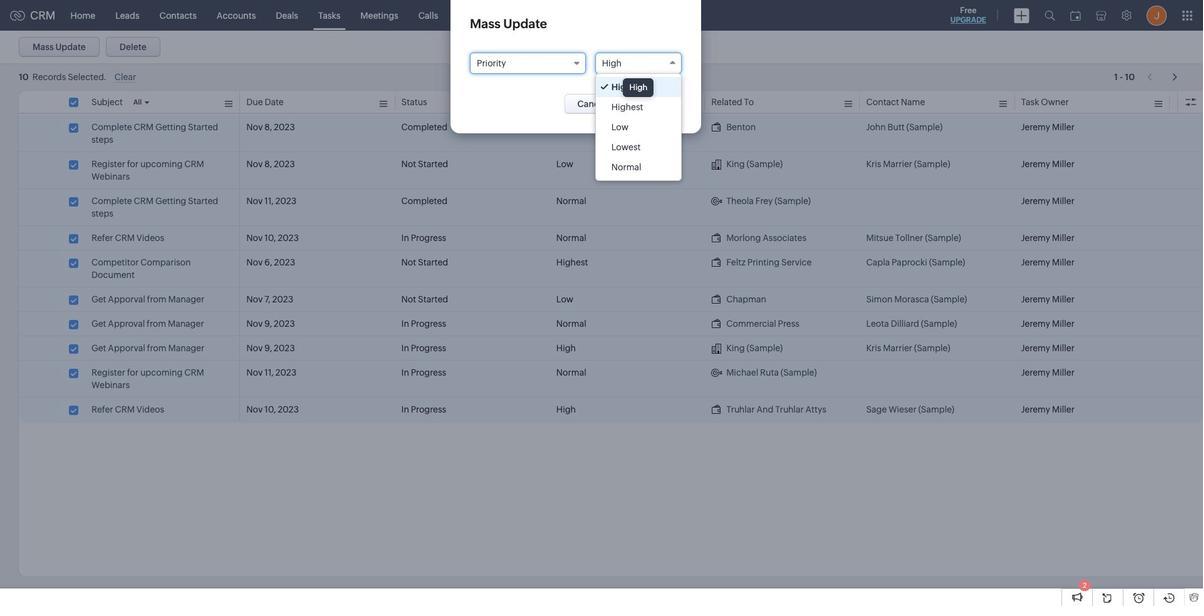 Task type: vqa. For each thing, say whether or not it's contained in the screenshot.
size field
no



Task type: describe. For each thing, give the bounding box(es) containing it.
1 option from the top
[[596, 77, 681, 97]]

search element
[[1037, 0, 1063, 31]]

2 option from the top
[[596, 97, 681, 117]]

3 option from the top
[[596, 117, 681, 137]]

calendar image
[[1070, 10, 1081, 20]]

4 option from the top
[[596, 137, 681, 157]]



Task type: locate. For each thing, give the bounding box(es) containing it.
list box
[[596, 74, 681, 180]]

logo image
[[10, 10, 25, 20]]

search image
[[1045, 10, 1055, 21]]

row group
[[19, 115, 1203, 422]]

None field
[[470, 53, 586, 74], [595, 53, 682, 74], [470, 53, 586, 74], [595, 53, 682, 74]]

create menu element
[[1007, 0, 1037, 30]]

create menu image
[[1014, 8, 1030, 23]]

profile image
[[1147, 5, 1167, 25]]

profile element
[[1139, 0, 1174, 30]]

5 option from the top
[[596, 157, 681, 177]]

option
[[596, 77, 681, 97], [596, 97, 681, 117], [596, 117, 681, 137], [596, 137, 681, 157], [596, 157, 681, 177]]



